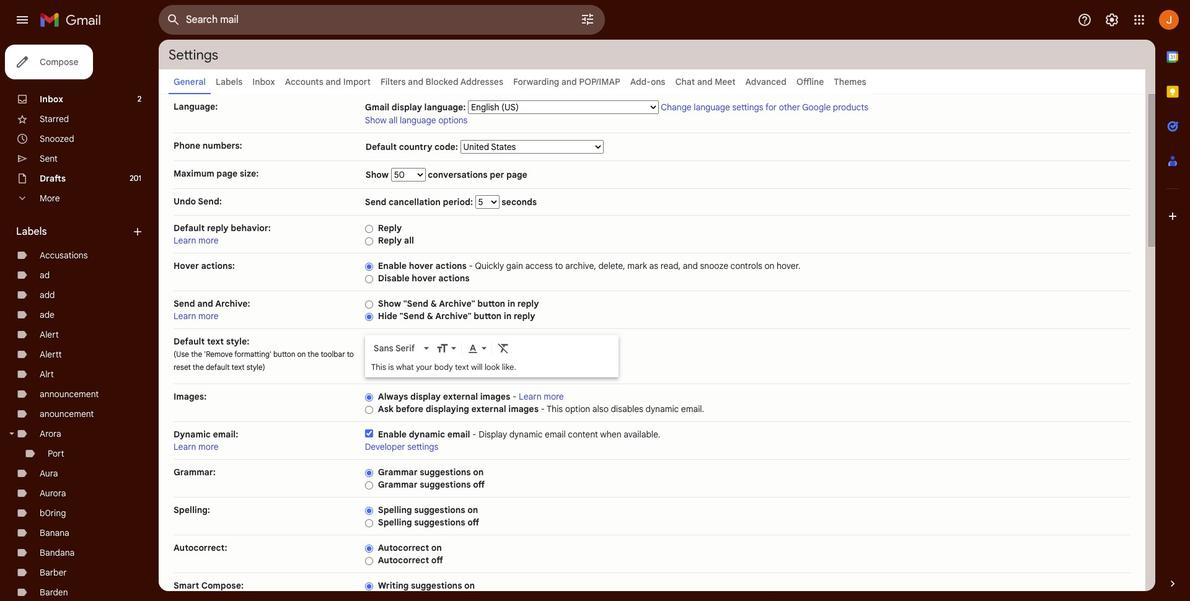 Task type: locate. For each thing, give the bounding box(es) containing it.
Grammar suggestions off radio
[[365, 481, 373, 490]]

option
[[565, 404, 590, 415]]

1 vertical spatial external
[[471, 404, 506, 415]]

1 vertical spatial grammar
[[378, 479, 418, 490]]

actions up show "send & archive" button in reply
[[438, 273, 470, 284]]

0 vertical spatial language
[[694, 102, 730, 113]]

reply down send: on the left
[[207, 223, 229, 234]]

1 horizontal spatial inbox link
[[252, 76, 275, 87]]

off
[[473, 479, 485, 490], [468, 517, 479, 528], [431, 555, 443, 566]]

show all language options link
[[365, 115, 468, 126]]

0 horizontal spatial inbox
[[40, 94, 63, 105]]

b0ring link
[[40, 508, 66, 519]]

button right the formatting'
[[273, 350, 295, 359]]

sent link
[[40, 153, 58, 164]]

add link
[[40, 290, 55, 301]]

0 horizontal spatial settings
[[407, 441, 439, 453]]

send
[[365, 197, 386, 208], [174, 298, 195, 309]]

Autocorrect off radio
[[365, 557, 373, 566]]

& for hide
[[427, 311, 433, 322]]

1 vertical spatial off
[[468, 517, 479, 528]]

learn up hover
[[174, 235, 196, 246]]

0 horizontal spatial send
[[174, 298, 195, 309]]

1 spelling from the top
[[378, 505, 412, 516]]

0 horizontal spatial language
[[400, 115, 436, 126]]

"send right 'hide' at bottom left
[[400, 311, 425, 322]]

0 vertical spatial actions
[[436, 260, 467, 272]]

text
[[207, 336, 224, 347], [455, 362, 469, 373], [232, 363, 245, 372]]

1 vertical spatial spelling
[[378, 517, 412, 528]]

in down gain
[[508, 298, 515, 309]]

and for blocked
[[408, 76, 423, 87]]

1 reply from the top
[[378, 223, 402, 234]]

send cancellation period:
[[365, 197, 475, 208]]

forwarding
[[513, 76, 559, 87]]

formatting'
[[234, 350, 271, 359]]

archive" down show "send & archive" button in reply
[[435, 311, 472, 322]]

meet
[[715, 76, 736, 87]]

1 vertical spatial images
[[509, 404, 539, 415]]

1 horizontal spatial all
[[404, 235, 414, 246]]

reply down access
[[518, 298, 539, 309]]

access
[[525, 260, 553, 272]]

spelling for spelling suggestions on
[[378, 505, 412, 516]]

display
[[392, 102, 422, 113], [410, 391, 441, 402]]

1 horizontal spatial to
[[555, 260, 563, 272]]

show for show all language options
[[365, 115, 387, 126]]

reply up reply all
[[378, 223, 402, 234]]

0 vertical spatial spelling
[[378, 505, 412, 516]]

button for show "send & archive" button in reply
[[477, 298, 505, 309]]

gmail image
[[40, 7, 107, 32]]

labels heading
[[16, 226, 131, 238]]

labels for labels heading on the top left of the page
[[16, 226, 47, 238]]

what
[[396, 362, 414, 373]]

in up remove formatting ‪(⌘\)‬ image
[[504, 311, 512, 322]]

1 enable from the top
[[378, 260, 407, 272]]

conversations per page
[[426, 169, 528, 180]]

reply for reply
[[378, 223, 402, 234]]

and right chat
[[697, 76, 713, 87]]

0 vertical spatial enable
[[378, 260, 407, 272]]

labels right general
[[216, 76, 243, 87]]

images up enable dynamic email - display dynamic email content when available. developer settings
[[509, 404, 539, 415]]

hover
[[409, 260, 433, 272], [412, 273, 436, 284]]

default for default text style: (use the 'remove formatting' button on the toolbar to reset the default text style)
[[174, 336, 205, 347]]

autocorrect down 'autocorrect on'
[[378, 555, 429, 566]]

0 vertical spatial &
[[431, 298, 437, 309]]

drafts
[[40, 173, 66, 184]]

and right filters in the top left of the page
[[408, 76, 423, 87]]

default left the country
[[366, 141, 397, 153]]

dynamic up developer settings link
[[409, 429, 445, 440]]

inbox link up starred
[[40, 94, 63, 105]]

the left toolbar
[[308, 350, 319, 359]]

"send
[[403, 298, 429, 309], [400, 311, 425, 322]]

b0ring
[[40, 508, 66, 519]]

hover for disable
[[412, 273, 436, 284]]

0 vertical spatial default
[[366, 141, 397, 153]]

0 horizontal spatial labels
[[16, 226, 47, 238]]

1 grammar from the top
[[378, 467, 418, 478]]

1 vertical spatial enable
[[378, 429, 407, 440]]

more
[[40, 193, 60, 204]]

the
[[191, 350, 202, 359], [308, 350, 319, 359], [193, 363, 204, 372]]

reply right the reply all option
[[378, 235, 402, 246]]

1 horizontal spatial labels
[[216, 76, 243, 87]]

0 vertical spatial off
[[473, 479, 485, 490]]

1 vertical spatial in
[[504, 311, 512, 322]]

button up hide "send & archive" button in reply at the bottom of page
[[477, 298, 505, 309]]

inbox link right labels "link"
[[252, 76, 275, 87]]

off down spelling suggestions on at bottom
[[468, 517, 479, 528]]

0 vertical spatial labels
[[216, 76, 243, 87]]

announcement
[[40, 389, 99, 400]]

autocorrect up autocorrect off
[[378, 542, 429, 554]]

email down displaying
[[447, 429, 470, 440]]

Always display external images radio
[[365, 393, 373, 402]]

actions for disable
[[438, 273, 470, 284]]

button
[[477, 298, 505, 309], [474, 311, 502, 322], [273, 350, 295, 359]]

arora
[[40, 428, 61, 440]]

spelling suggestions on
[[378, 505, 478, 516]]

to right toolbar
[[347, 350, 354, 359]]

this left is
[[371, 362, 386, 373]]

reply for hide "send & archive" button in reply
[[514, 311, 535, 322]]

learn more link up 'hover actions:'
[[174, 235, 219, 246]]

1 horizontal spatial settings
[[732, 102, 764, 113]]

more
[[198, 235, 219, 246], [198, 311, 219, 322], [544, 391, 564, 402], [198, 441, 219, 453]]

1 vertical spatial settings
[[407, 441, 439, 453]]

labels inside navigation
[[16, 226, 47, 238]]

actions
[[436, 260, 467, 272], [438, 273, 470, 284]]

0 vertical spatial images
[[480, 391, 510, 402]]

"send for show
[[403, 298, 429, 309]]

0 vertical spatial hover
[[409, 260, 433, 272]]

learn inside dynamic email: learn more
[[174, 441, 196, 453]]

0 vertical spatial settings
[[732, 102, 764, 113]]

0 vertical spatial inbox link
[[252, 76, 275, 87]]

0 horizontal spatial inbox link
[[40, 94, 63, 105]]

0 vertical spatial display
[[392, 102, 422, 113]]

sans serif
[[374, 343, 415, 354]]

suggestions for spelling suggestions off
[[414, 517, 465, 528]]

settings up 'grammar suggestions on'
[[407, 441, 439, 453]]

formatting options toolbar
[[369, 337, 615, 360]]

0 vertical spatial archive"
[[439, 298, 475, 309]]

grammar right "grammar suggestions off" radio
[[378, 479, 418, 490]]

2 spelling from the top
[[378, 517, 412, 528]]

the right reset
[[193, 363, 204, 372]]

options
[[438, 115, 468, 126]]

grammar for grammar suggestions off
[[378, 479, 418, 490]]

2 vertical spatial show
[[378, 298, 401, 309]]

more inside 'default reply behavior: learn more'
[[198, 235, 219, 246]]

and left the pop/imap
[[562, 76, 577, 87]]

Grammar suggestions on radio
[[365, 469, 373, 478]]

general link
[[174, 76, 206, 87]]

learn
[[174, 235, 196, 246], [174, 311, 196, 322], [519, 391, 542, 402], [174, 441, 196, 453]]

content
[[568, 429, 598, 440]]

enable inside enable dynamic email - display dynamic email content when available. developer settings
[[378, 429, 407, 440]]

also
[[593, 404, 609, 415]]

hover
[[174, 260, 199, 272]]

button for hide "send & archive" button in reply
[[474, 311, 502, 322]]

and inside send and archive: learn more
[[197, 298, 213, 309]]

for
[[766, 102, 777, 113]]

accusations
[[40, 250, 88, 261]]

spelling right spelling suggestions off option
[[378, 517, 412, 528]]

default country code:
[[366, 141, 460, 153]]

1 vertical spatial button
[[474, 311, 502, 322]]

language down chat and meet
[[694, 102, 730, 113]]

1 vertical spatial reply
[[518, 298, 539, 309]]

default for default country code:
[[366, 141, 397, 153]]

page
[[217, 168, 238, 179], [506, 169, 528, 180]]

0 vertical spatial inbox
[[252, 76, 275, 87]]

display for gmail
[[392, 102, 422, 113]]

language down gmail display language: at the top left
[[400, 115, 436, 126]]

1 horizontal spatial page
[[506, 169, 528, 180]]

0 vertical spatial "send
[[403, 298, 429, 309]]

display up show all language options
[[392, 102, 422, 113]]

forwarding and pop/imap
[[513, 76, 620, 87]]

phone numbers:
[[174, 140, 242, 151]]

grammar down developer settings link
[[378, 467, 418, 478]]

settings left 'for'
[[732, 102, 764, 113]]

- left display
[[472, 429, 476, 440]]

off for spelling suggestions off
[[468, 517, 479, 528]]

1 vertical spatial "send
[[400, 311, 425, 322]]

on
[[765, 260, 775, 272], [297, 350, 306, 359], [473, 467, 484, 478], [468, 505, 478, 516], [431, 542, 442, 554], [464, 580, 475, 591]]

learn up the "(use"
[[174, 311, 196, 322]]

dynamic
[[646, 404, 679, 415], [409, 429, 445, 440], [509, 429, 543, 440]]

- left quickly
[[469, 260, 473, 272]]

chat and meet
[[675, 76, 736, 87]]

learn more link down archive:
[[174, 311, 219, 322]]

send for send and archive: learn more
[[174, 298, 195, 309]]

None checkbox
[[365, 430, 373, 438]]

inbox right labels "link"
[[252, 76, 275, 87]]

1 horizontal spatial send
[[365, 197, 386, 208]]

tab list
[[1156, 40, 1190, 557]]

spelling right the spelling suggestions on option
[[378, 505, 412, 516]]

and for archive:
[[197, 298, 213, 309]]

1 vertical spatial this
[[547, 404, 563, 415]]

1 vertical spatial all
[[404, 235, 414, 246]]

body
[[434, 362, 453, 373]]

send inside send and archive: learn more
[[174, 298, 195, 309]]

maximum
[[174, 168, 214, 179]]

inbox inside labels navigation
[[40, 94, 63, 105]]

send up reply option
[[365, 197, 386, 208]]

2 reply from the top
[[378, 235, 402, 246]]

0 horizontal spatial to
[[347, 350, 354, 359]]

to right access
[[555, 260, 563, 272]]

show for show "send & archive" button in reply
[[378, 298, 401, 309]]

change language settings for other google products link
[[661, 102, 869, 113]]

enable up disable
[[378, 260, 407, 272]]

off up writing suggestions on
[[431, 555, 443, 566]]

all down the "cancellation"
[[404, 235, 414, 246]]

alertt link
[[40, 349, 62, 360]]

autocorrect:
[[174, 542, 227, 554]]

page left size:
[[217, 168, 238, 179]]

remove formatting ‪(⌘\)‬ image
[[497, 342, 509, 355]]

all down gmail
[[389, 115, 398, 126]]

more inside dynamic email: learn more
[[198, 441, 219, 453]]

and left archive:
[[197, 298, 213, 309]]

inbox
[[252, 76, 275, 87], [40, 94, 63, 105]]

suggestions up spelling suggestions off
[[414, 505, 465, 516]]

alert link
[[40, 329, 59, 340]]

google
[[802, 102, 831, 113]]

- up ask before displaying external images - this option also disables dynamic email.
[[513, 391, 517, 402]]

1 vertical spatial inbox
[[40, 94, 63, 105]]

button down show "send & archive" button in reply
[[474, 311, 502, 322]]

reply inside 'default reply behavior: learn more'
[[207, 223, 229, 234]]

2 grammar from the top
[[378, 479, 418, 490]]

more up 'hover actions:'
[[198, 235, 219, 246]]

2 vertical spatial button
[[273, 350, 295, 359]]

2 enable from the top
[[378, 429, 407, 440]]

default inside default text style: (use the 'remove formatting' button on the toolbar to reset the default text style)
[[174, 336, 205, 347]]

1 autocorrect from the top
[[378, 542, 429, 554]]

1 horizontal spatial inbox
[[252, 76, 275, 87]]

2 autocorrect from the top
[[378, 555, 429, 566]]

and right read,
[[683, 260, 698, 272]]

send down hover
[[174, 298, 195, 309]]

labels down "more" on the top of page
[[16, 226, 47, 238]]

and left import
[[326, 76, 341, 87]]

inbox up starred
[[40, 94, 63, 105]]

Autocorrect on radio
[[365, 544, 373, 554]]

text left style)
[[232, 363, 245, 372]]

0 vertical spatial to
[[555, 260, 563, 272]]

more up ask before displaying external images - this option also disables dynamic email.
[[544, 391, 564, 402]]

0 horizontal spatial all
[[389, 115, 398, 126]]

advanced search options image
[[575, 7, 600, 32]]

when
[[600, 429, 622, 440]]

hover right disable
[[412, 273, 436, 284]]

actions up disable hover actions
[[436, 260, 467, 272]]

1 vertical spatial reply
[[378, 235, 402, 246]]

2 horizontal spatial text
[[455, 362, 469, 373]]

learn more link down the dynamic
[[174, 441, 219, 453]]

show down default country code:
[[366, 169, 391, 180]]

banana
[[40, 528, 69, 539]]

1 vertical spatial send
[[174, 298, 195, 309]]

learn down the dynamic
[[174, 441, 196, 453]]

in for show "send & archive" button in reply
[[508, 298, 515, 309]]

dynamic
[[174, 429, 211, 440]]

enable up developer
[[378, 429, 407, 440]]

1 vertical spatial autocorrect
[[378, 555, 429, 566]]

2 horizontal spatial dynamic
[[646, 404, 679, 415]]

text up 'remove
[[207, 336, 224, 347]]

developer
[[365, 441, 405, 453]]

0 vertical spatial this
[[371, 362, 386, 373]]

1 vertical spatial actions
[[438, 273, 470, 284]]

Enable hover actions radio
[[365, 262, 373, 271]]

Search mail text field
[[186, 14, 546, 26]]

in
[[508, 298, 515, 309], [504, 311, 512, 322]]

grammar
[[378, 467, 418, 478], [378, 479, 418, 490]]

2 vertical spatial default
[[174, 336, 205, 347]]

text left will
[[455, 362, 469, 373]]

0 vertical spatial autocorrect
[[378, 542, 429, 554]]

learn more link up ask before displaying external images - this option also disables dynamic email.
[[519, 391, 564, 402]]

archive:
[[215, 298, 250, 309]]

0 vertical spatial send
[[365, 197, 386, 208]]

0 vertical spatial show
[[365, 115, 387, 126]]

addresses
[[461, 76, 503, 87]]

images:
[[174, 391, 207, 402]]

add-
[[630, 76, 651, 87]]

0 vertical spatial reply
[[378, 223, 402, 234]]

0 vertical spatial button
[[477, 298, 505, 309]]

1 vertical spatial &
[[427, 311, 433, 322]]

0 vertical spatial reply
[[207, 223, 229, 234]]

suggestions down 'grammar suggestions on'
[[420, 479, 471, 490]]

suggestions down autocorrect off
[[411, 580, 462, 591]]

1 vertical spatial show
[[366, 169, 391, 180]]

developer settings link
[[365, 441, 439, 453]]

default up the "(use"
[[174, 336, 205, 347]]

dynamic left email.
[[646, 404, 679, 415]]

smart compose:
[[174, 580, 244, 591]]

bandana
[[40, 547, 75, 559]]

Spelling suggestions on radio
[[365, 506, 373, 516]]

0 vertical spatial in
[[508, 298, 515, 309]]

2 vertical spatial reply
[[514, 311, 535, 322]]

quickly
[[475, 260, 504, 272]]

0 horizontal spatial this
[[371, 362, 386, 373]]

images down "look"
[[480, 391, 510, 402]]

settings
[[169, 46, 218, 63]]

1 vertical spatial default
[[174, 223, 205, 234]]

learn more link
[[174, 235, 219, 246], [174, 311, 219, 322], [519, 391, 564, 402], [174, 441, 219, 453]]

1 vertical spatial display
[[410, 391, 441, 402]]

show up 'hide' at bottom left
[[378, 298, 401, 309]]

1 horizontal spatial email
[[545, 429, 566, 440]]

1 vertical spatial archive"
[[435, 311, 472, 322]]

default inside 'default reply behavior: learn more'
[[174, 223, 205, 234]]

"send down disable hover actions
[[403, 298, 429, 309]]

add-ons
[[630, 76, 665, 87]]

1 vertical spatial to
[[347, 350, 354, 359]]

autocorrect for autocorrect on
[[378, 542, 429, 554]]

1 vertical spatial hover
[[412, 273, 436, 284]]

0 vertical spatial grammar
[[378, 467, 418, 478]]

hover up disable hover actions
[[409, 260, 433, 272]]

off down 'grammar suggestions on'
[[473, 479, 485, 490]]

1 vertical spatial labels
[[16, 226, 47, 238]]

spelling
[[378, 505, 412, 516], [378, 517, 412, 528]]

None search field
[[159, 5, 605, 35]]

suggestions for grammar suggestions off
[[420, 479, 471, 490]]

default down undo
[[174, 223, 205, 234]]

all
[[389, 115, 398, 126], [404, 235, 414, 246]]

0 vertical spatial all
[[389, 115, 398, 126]]

0 horizontal spatial email
[[447, 429, 470, 440]]

& down show "send & archive" button in reply
[[427, 311, 433, 322]]

this left option
[[547, 404, 563, 415]]

email.
[[681, 404, 704, 415]]

suggestions up grammar suggestions off in the bottom left of the page
[[420, 467, 471, 478]]

is
[[388, 362, 394, 373]]

suggestions for spelling suggestions on
[[414, 505, 465, 516]]

1 horizontal spatial language
[[694, 102, 730, 113]]

external down always display external images - learn more
[[471, 404, 506, 415]]

dynamic email: learn more
[[174, 429, 238, 453]]

more down archive:
[[198, 311, 219, 322]]

suggestions down spelling suggestions on at bottom
[[414, 517, 465, 528]]

dynamic down ask before displaying external images - this option also disables dynamic email.
[[509, 429, 543, 440]]

archive" up hide "send & archive" button in reply at the bottom of page
[[439, 298, 475, 309]]

external up displaying
[[443, 391, 478, 402]]

& up hide "send & archive" button in reply at the bottom of page
[[431, 298, 437, 309]]

"send for hide
[[400, 311, 425, 322]]

all for reply
[[404, 235, 414, 246]]

Reply radio
[[365, 224, 373, 234]]

email left the content
[[545, 429, 566, 440]]

reply up the formatting options toolbar at the bottom of the page
[[514, 311, 535, 322]]

show down gmail
[[365, 115, 387, 126]]

more down the dynamic
[[198, 441, 219, 453]]

enable for enable dynamic email
[[378, 429, 407, 440]]

anouncement link
[[40, 409, 94, 420]]

page right per
[[506, 169, 528, 180]]

autocorrect for autocorrect off
[[378, 555, 429, 566]]

display up 'before'
[[410, 391, 441, 402]]



Task type: vqa. For each thing, say whether or not it's contained in the screenshot.
second Reply from the bottom of the page
yes



Task type: describe. For each thing, give the bounding box(es) containing it.
hover for enable
[[409, 260, 433, 272]]

show for show
[[366, 169, 391, 180]]

search mail image
[[162, 9, 185, 31]]

in for hide "send & archive" button in reply
[[504, 311, 512, 322]]

reset
[[174, 363, 191, 372]]

language:
[[424, 102, 466, 113]]

reply for reply all
[[378, 235, 402, 246]]

Disable hover actions radio
[[365, 275, 373, 284]]

undo
[[174, 196, 196, 207]]

2 vertical spatial off
[[431, 555, 443, 566]]

filters
[[381, 76, 406, 87]]

forwarding and pop/imap link
[[513, 76, 620, 87]]

will
[[471, 362, 483, 373]]

gain
[[506, 260, 523, 272]]

filters and blocked addresses link
[[381, 76, 503, 87]]

reply for show "send & archive" button in reply
[[518, 298, 539, 309]]

off for grammar suggestions off
[[473, 479, 485, 490]]

show all language options
[[365, 115, 468, 126]]

accusations link
[[40, 250, 88, 261]]

send and archive: learn more
[[174, 298, 250, 322]]

'remove
[[204, 350, 233, 359]]

arora link
[[40, 428, 61, 440]]

products
[[833, 102, 869, 113]]

starred
[[40, 113, 69, 125]]

alrt
[[40, 369, 54, 380]]

1 vertical spatial language
[[400, 115, 436, 126]]

default reply behavior: learn more
[[174, 223, 271, 246]]

archive,
[[565, 260, 596, 272]]

country
[[399, 141, 432, 153]]

like.
[[502, 362, 516, 373]]

read,
[[661, 260, 681, 272]]

ask before displaying external images - this option also disables dynamic email.
[[378, 404, 704, 415]]

available.
[[624, 429, 661, 440]]

ade link
[[40, 309, 54, 321]]

disable
[[378, 273, 410, 284]]

seconds
[[499, 197, 537, 208]]

more button
[[0, 188, 149, 208]]

archive" for hide
[[435, 311, 472, 322]]

language:
[[174, 101, 218, 112]]

1 email from the left
[[447, 429, 470, 440]]

sans
[[374, 343, 394, 354]]

autocorrect on
[[378, 542, 442, 554]]

(use
[[174, 350, 189, 359]]

inbox for inbox link to the bottom
[[40, 94, 63, 105]]

enable for enable hover actions
[[378, 260, 407, 272]]

grammar suggestions off
[[378, 479, 485, 490]]

settings image
[[1105, 12, 1120, 27]]

compose button
[[5, 45, 93, 79]]

Spelling suggestions off radio
[[365, 519, 373, 528]]

hide "send & archive" button in reply
[[378, 311, 535, 322]]

Reply all radio
[[365, 237, 373, 246]]

delete,
[[599, 260, 625, 272]]

suggestions for grammar suggestions on
[[420, 467, 471, 478]]

settings inside enable dynamic email - display dynamic email content when available. developer settings
[[407, 441, 439, 453]]

aurora
[[40, 488, 66, 499]]

spelling for spelling suggestions off
[[378, 517, 412, 528]]

blocked
[[426, 76, 459, 87]]

grammar for grammar suggestions on
[[378, 467, 418, 478]]

conversations
[[428, 169, 488, 180]]

import
[[343, 76, 371, 87]]

your
[[416, 362, 432, 373]]

toolbar
[[321, 350, 345, 359]]

learn more link for email:
[[174, 441, 219, 453]]

Show "Send & Archive" button in reply radio
[[365, 300, 373, 309]]

support image
[[1078, 12, 1092, 27]]

learn more link for and
[[174, 311, 219, 322]]

1 vertical spatial inbox link
[[40, 94, 63, 105]]

writing suggestions on
[[378, 580, 475, 591]]

labels navigation
[[0, 40, 159, 601]]

all for show
[[389, 115, 398, 126]]

maximum page size:
[[174, 168, 259, 179]]

and for meet
[[697, 76, 713, 87]]

Ask before displaying external images radio
[[365, 405, 373, 415]]

- inside enable dynamic email - display dynamic email content when available. developer settings
[[472, 429, 476, 440]]

pop/imap
[[579, 76, 620, 87]]

offline
[[797, 76, 824, 87]]

enable dynamic email - display dynamic email content when available. developer settings
[[365, 429, 661, 453]]

ad
[[40, 270, 50, 281]]

& for show
[[431, 298, 437, 309]]

sent
[[40, 153, 58, 164]]

and for pop/imap
[[562, 76, 577, 87]]

default for default reply behavior: learn more
[[174, 223, 205, 234]]

look
[[485, 362, 500, 373]]

0 horizontal spatial text
[[207, 336, 224, 347]]

send for send cancellation period:
[[365, 197, 386, 208]]

1 horizontal spatial text
[[232, 363, 245, 372]]

more inside send and archive: learn more
[[198, 311, 219, 322]]

Hide "Send & Archive" button in reply radio
[[365, 312, 373, 322]]

learn inside send and archive: learn more
[[174, 311, 196, 322]]

always display external images - learn more
[[378, 391, 564, 402]]

1 horizontal spatial this
[[547, 404, 563, 415]]

ad link
[[40, 270, 50, 281]]

main menu image
[[15, 12, 30, 27]]

ade
[[40, 309, 54, 321]]

announcement link
[[40, 389, 99, 400]]

change language settings for other google products
[[661, 102, 869, 113]]

labels for labels "link"
[[216, 76, 243, 87]]

banana link
[[40, 528, 69, 539]]

display for always
[[410, 391, 441, 402]]

chat
[[675, 76, 695, 87]]

show "send & archive" button in reply
[[378, 298, 539, 309]]

controls
[[731, 260, 762, 272]]

default
[[206, 363, 230, 372]]

drafts link
[[40, 173, 66, 184]]

0 horizontal spatial dynamic
[[409, 429, 445, 440]]

learn more link for reply
[[174, 235, 219, 246]]

default text style: (use the 'remove formatting' button on the toolbar to reset the default text style)
[[174, 336, 354, 372]]

on inside default text style: (use the 'remove formatting' button on the toolbar to reset the default text style)
[[297, 350, 306, 359]]

snoozed
[[40, 133, 74, 144]]

other
[[779, 102, 800, 113]]

themes
[[834, 76, 867, 87]]

phone
[[174, 140, 200, 151]]

2 email from the left
[[545, 429, 566, 440]]

send:
[[198, 196, 222, 207]]

to inside default text style: (use the 'remove formatting' button on the toolbar to reset the default text style)
[[347, 350, 354, 359]]

gmail
[[365, 102, 390, 113]]

and for import
[[326, 76, 341, 87]]

actions for enable
[[436, 260, 467, 272]]

before
[[396, 404, 423, 415]]

suggestions for writing suggestions on
[[411, 580, 462, 591]]

cancellation
[[389, 197, 441, 208]]

hover.
[[777, 260, 801, 272]]

archive" for show
[[439, 298, 475, 309]]

enable hover actions - quickly gain access to archive, delete, mark as read, and snooze controls on hover.
[[378, 260, 801, 272]]

aurora link
[[40, 488, 66, 499]]

behavior:
[[231, 223, 271, 234]]

learn inside 'default reply behavior: learn more'
[[174, 235, 196, 246]]

per
[[490, 169, 504, 180]]

1 horizontal spatial dynamic
[[509, 429, 543, 440]]

email:
[[213, 429, 238, 440]]

the right the "(use"
[[191, 350, 202, 359]]

inbox for topmost inbox link
[[252, 76, 275, 87]]

Writing suggestions on radio
[[365, 582, 373, 591]]

learn up ask before displaying external images - this option also disables dynamic email.
[[519, 391, 542, 402]]

general
[[174, 76, 206, 87]]

advanced link
[[746, 76, 787, 87]]

always
[[378, 391, 408, 402]]

button inside default text style: (use the 'remove formatting' button on the toolbar to reset the default text style)
[[273, 350, 295, 359]]

- left option
[[541, 404, 545, 415]]

spelling suggestions off
[[378, 517, 479, 528]]

smart
[[174, 580, 199, 591]]

0 vertical spatial external
[[443, 391, 478, 402]]

advanced
[[746, 76, 787, 87]]

0 horizontal spatial page
[[217, 168, 238, 179]]

sans serif option
[[371, 342, 421, 355]]

starred link
[[40, 113, 69, 125]]

ask
[[378, 404, 394, 415]]

grammar:
[[174, 467, 216, 478]]

add
[[40, 290, 55, 301]]

period:
[[443, 197, 473, 208]]



